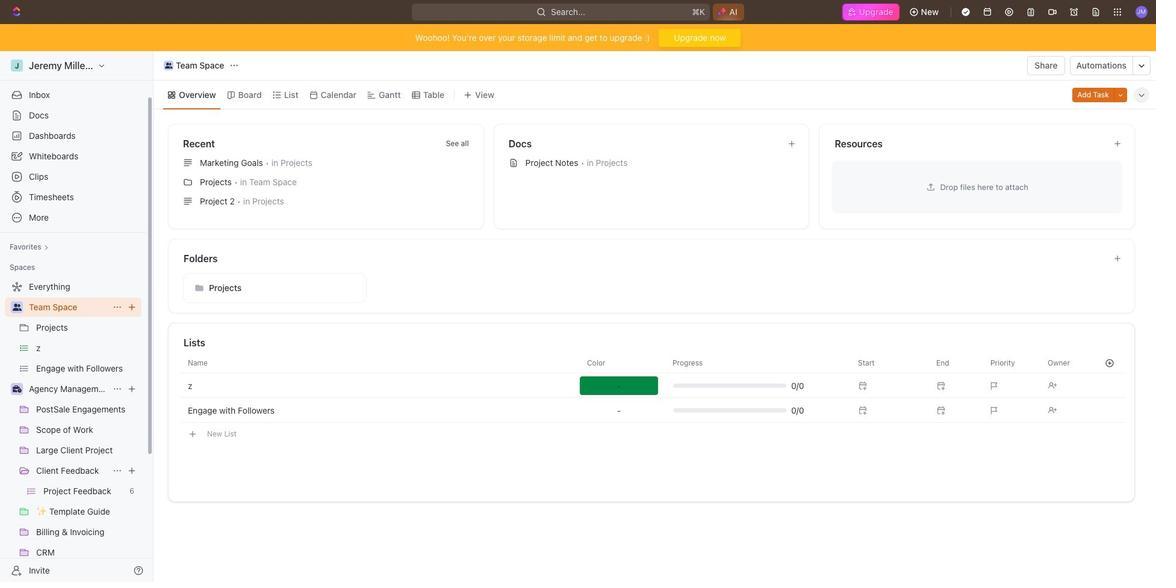 Task type: locate. For each thing, give the bounding box(es) containing it.
1 vertical spatial user group image
[[12, 304, 21, 311]]

0 vertical spatial user group image
[[165, 63, 172, 69]]

1 horizontal spatial user group image
[[165, 63, 172, 69]]

0 horizontal spatial user group image
[[12, 304, 21, 311]]

tree
[[5, 278, 142, 583]]

user group image
[[165, 63, 172, 69], [12, 304, 21, 311]]



Task type: vqa. For each thing, say whether or not it's contained in the screenshot.
user group icon
yes



Task type: describe. For each thing, give the bounding box(es) containing it.
jeremy miller's workspace, , element
[[11, 60, 23, 72]]

business time image
[[12, 386, 21, 393]]

sidebar navigation
[[0, 51, 156, 583]]

user group image inside tree
[[12, 304, 21, 311]]

tree inside sidebar navigation
[[5, 278, 142, 583]]



